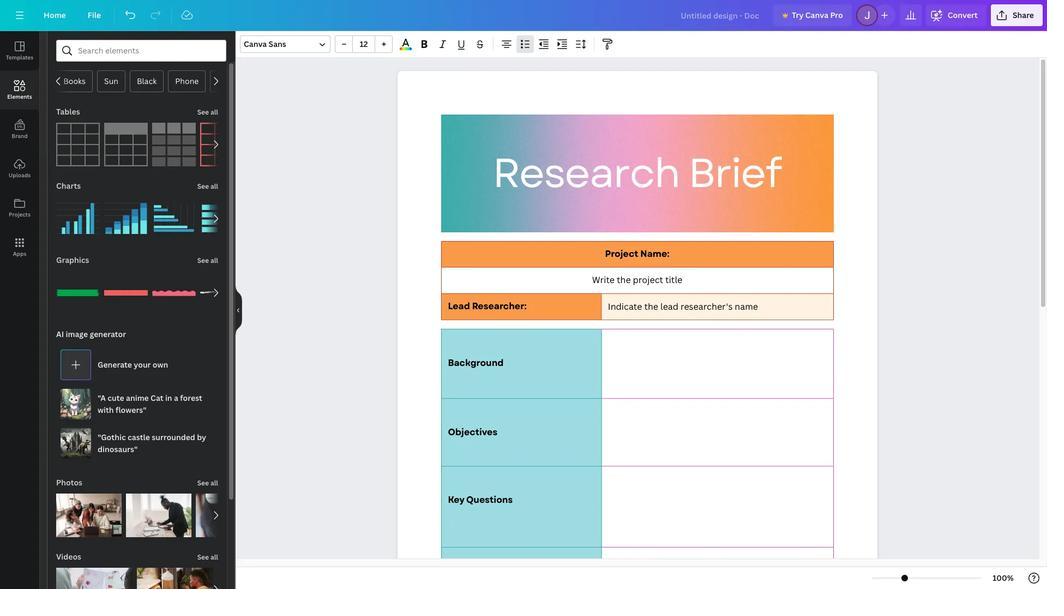 Task type: locate. For each thing, give the bounding box(es) containing it.
brand button
[[0, 110, 39, 149]]

videos button
[[55, 546, 82, 568]]

Research Brief text field
[[397, 71, 878, 589]]

sun
[[104, 76, 118, 86]]

ai image generator
[[56, 329, 126, 339]]

books
[[63, 76, 86, 86]]

file
[[88, 10, 101, 20]]

own
[[153, 360, 168, 370]]

charts button
[[55, 175, 82, 197]]

see all for videos
[[197, 553, 218, 562]]

pro
[[831, 10, 843, 20]]

"gothic castle surrounded by dinosaurs"
[[98, 432, 206, 454]]

3 see from the top
[[197, 256, 209, 265]]

canva inside button
[[806, 10, 829, 20]]

1 add this table to the canvas image from the left
[[56, 123, 100, 166]]

1 see from the top
[[197, 107, 209, 117]]

2 add this table to the canvas image from the left
[[104, 123, 148, 166]]

generator
[[90, 329, 126, 339]]

research
[[493, 144, 680, 203]]

4 all from the top
[[211, 478, 218, 488]]

tables
[[56, 106, 80, 117]]

easter banner image
[[104, 271, 148, 315]]

5 see all button from the top
[[196, 546, 219, 568]]

5 all from the top
[[211, 553, 218, 562]]

elements button
[[0, 70, 39, 110]]

4 see all from the top
[[197, 478, 218, 488]]

share button
[[991, 4, 1043, 26]]

wanted
[[217, 76, 246, 86]]

dinosaurs"
[[98, 444, 138, 454]]

2 all from the top
[[211, 182, 218, 191]]

4 see all button from the top
[[196, 472, 219, 494]]

Search elements search field
[[78, 40, 205, 61]]

3 add this table to the canvas image from the left
[[152, 123, 196, 166]]

photos button
[[55, 472, 84, 494]]

3 all from the top
[[211, 256, 218, 265]]

apps button
[[0, 227, 39, 267]]

playful decorative ribbon banner image
[[56, 271, 100, 315]]

2 see from the top
[[197, 182, 209, 191]]

3 see all from the top
[[197, 256, 218, 265]]

all
[[211, 107, 218, 117], [211, 182, 218, 191], [211, 256, 218, 265], [211, 478, 218, 488], [211, 553, 218, 562]]

1 horizontal spatial canva
[[806, 10, 829, 20]]

1 all from the top
[[211, 107, 218, 117]]

0 vertical spatial canva
[[806, 10, 829, 20]]

see all button for tables
[[196, 101, 219, 123]]

playful decorative wavy banner image
[[152, 271, 196, 315]]

2 see all button from the top
[[196, 175, 219, 197]]

research brief
[[493, 144, 781, 203]]

color range image
[[400, 48, 412, 50]]

uploads button
[[0, 149, 39, 188]]

cat
[[151, 393, 163, 403]]

apps
[[13, 250, 26, 257]]

canva right try
[[806, 10, 829, 20]]

cute
[[108, 393, 124, 403]]

see all
[[197, 107, 218, 117], [197, 182, 218, 191], [197, 256, 218, 265], [197, 478, 218, 488], [197, 553, 218, 562]]

with
[[98, 405, 114, 415]]

canva sans button
[[240, 35, 331, 53]]

1 vertical spatial canva
[[244, 39, 267, 49]]

5 see all from the top
[[197, 553, 218, 562]]

books button
[[56, 70, 93, 92]]

3 see all button from the top
[[196, 249, 219, 271]]

sans
[[269, 39, 286, 49]]

generate
[[98, 360, 132, 370]]

all for charts
[[211, 182, 218, 191]]

see
[[197, 107, 209, 117], [197, 182, 209, 191], [197, 256, 209, 265], [197, 478, 209, 488], [197, 553, 209, 562]]

by
[[197, 432, 206, 442]]

group
[[335, 35, 393, 53], [56, 190, 100, 241], [104, 190, 148, 241], [152, 190, 196, 241], [200, 197, 244, 241], [56, 265, 100, 315], [104, 271, 148, 315], [152, 271, 196, 315], [200, 271, 244, 315], [56, 487, 122, 537], [126, 487, 191, 537], [196, 494, 261, 537], [56, 561, 133, 589], [137, 561, 214, 589]]

main menu bar
[[0, 0, 1047, 31]]

phone
[[175, 76, 199, 86]]

– – number field
[[356, 39, 372, 49]]

sun button
[[97, 70, 125, 92]]

add this table to the canvas image
[[56, 123, 100, 166], [104, 123, 148, 166], [152, 123, 196, 166], [200, 123, 244, 166]]

4 see from the top
[[197, 478, 209, 488]]

"a
[[98, 393, 106, 403]]

flowers"
[[116, 405, 147, 415]]

0 horizontal spatial canva
[[244, 39, 267, 49]]

elements
[[7, 93, 32, 100]]

see for tables
[[197, 107, 209, 117]]

templates button
[[0, 31, 39, 70]]

convert
[[948, 10, 978, 20]]

"gothic
[[98, 432, 126, 442]]

a
[[174, 393, 178, 403]]

see all button
[[196, 101, 219, 123], [196, 175, 219, 197], [196, 249, 219, 271], [196, 472, 219, 494], [196, 546, 219, 568]]

5 see from the top
[[197, 553, 209, 562]]

canva inside popup button
[[244, 39, 267, 49]]

posters
[[247, 76, 275, 86]]

anime
[[126, 393, 149, 403]]

try canva pro button
[[774, 4, 852, 26]]

1 see all from the top
[[197, 107, 218, 117]]

forest
[[180, 393, 202, 403]]

see for photos
[[197, 478, 209, 488]]

1 see all button from the top
[[196, 101, 219, 123]]

canva
[[806, 10, 829, 20], [244, 39, 267, 49]]

all for videos
[[211, 553, 218, 562]]

Design title text field
[[672, 4, 769, 26]]

2 see all from the top
[[197, 182, 218, 191]]

all for photos
[[211, 478, 218, 488]]

home link
[[35, 4, 75, 26]]

canva left sans
[[244, 39, 267, 49]]



Task type: vqa. For each thing, say whether or not it's contained in the screenshot.
Bob
no



Task type: describe. For each thing, give the bounding box(es) containing it.
templates
[[6, 53, 33, 61]]

brief
[[688, 144, 781, 203]]

side panel tab list
[[0, 31, 39, 267]]

graphics
[[56, 255, 89, 265]]

image
[[66, 329, 88, 339]]

surrounded
[[152, 432, 195, 442]]

see all for charts
[[197, 182, 218, 191]]

see all button for graphics
[[196, 249, 219, 271]]

projects button
[[0, 188, 39, 227]]

castle
[[128, 432, 150, 442]]

brand
[[12, 132, 28, 140]]

barista making coffee image
[[196, 494, 261, 537]]

convert button
[[926, 4, 987, 26]]

see for charts
[[197, 182, 209, 191]]

uploads
[[9, 171, 31, 179]]

focused businessman using laptop image
[[126, 494, 191, 537]]

see all for photos
[[197, 478, 218, 488]]

torn paper banner with space for text image
[[200, 271, 244, 315]]

wanted posters button
[[210, 70, 282, 92]]

photos
[[56, 477, 82, 488]]

4 add this table to the canvas image from the left
[[200, 123, 244, 166]]

wanted posters
[[217, 76, 275, 86]]

black
[[137, 76, 157, 86]]

in
[[165, 393, 172, 403]]

all for tables
[[211, 107, 218, 117]]

graphics button
[[55, 249, 90, 271]]

see for videos
[[197, 553, 209, 562]]

see all for graphics
[[197, 256, 218, 265]]

see all for tables
[[197, 107, 218, 117]]

canva sans
[[244, 39, 286, 49]]

share
[[1013, 10, 1034, 20]]

teacher teaching students with digital art image
[[56, 494, 122, 537]]

black button
[[130, 70, 164, 92]]

"a cute anime cat in a forest with flowers"
[[98, 393, 202, 415]]

100% button
[[986, 570, 1021, 587]]

charts
[[56, 181, 81, 191]]

100%
[[993, 573, 1014, 583]]

try canva pro
[[792, 10, 843, 20]]

all for graphics
[[211, 256, 218, 265]]

see all button for videos
[[196, 546, 219, 568]]

projects
[[9, 211, 31, 218]]

generate your own
[[98, 360, 168, 370]]

home
[[44, 10, 66, 20]]

hide image
[[235, 284, 242, 336]]

file button
[[79, 4, 110, 26]]

ai
[[56, 329, 64, 339]]

phone button
[[168, 70, 206, 92]]

tables button
[[55, 101, 81, 123]]

see all button for photos
[[196, 472, 219, 494]]

try
[[792, 10, 804, 20]]

see for graphics
[[197, 256, 209, 265]]

see all button for charts
[[196, 175, 219, 197]]

videos
[[56, 552, 81, 562]]

your
[[134, 360, 151, 370]]



